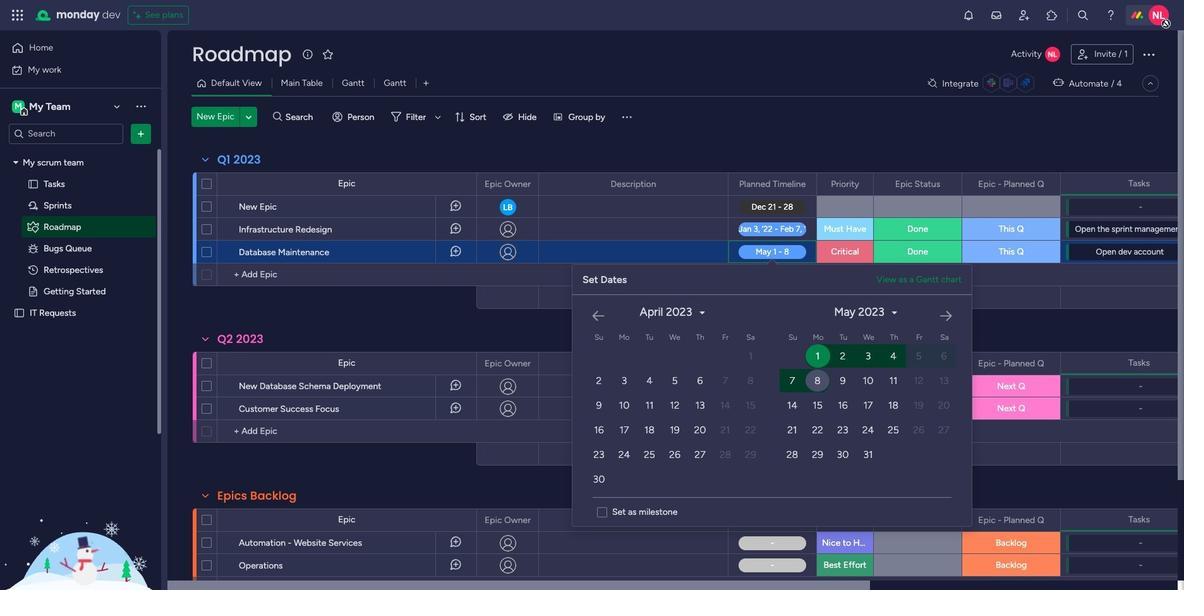 Task type: describe. For each thing, give the bounding box(es) containing it.
select product image
[[11, 9, 24, 21]]

add to favorites image
[[322, 48, 334, 60]]

1 + add epic text field from the top
[[224, 267, 471, 282]]

add view image
[[423, 79, 429, 88]]

board activity image
[[1045, 47, 1060, 62]]

2 vertical spatial public board image
[[13, 307, 25, 319]]

arrow down image
[[430, 109, 446, 124]]

lottie animation image
[[0, 462, 161, 590]]

workspace image
[[12, 100, 25, 113]]

collapse board header image
[[1145, 78, 1156, 88]]

lottie animation element
[[0, 462, 161, 590]]

search everything image
[[1077, 9, 1089, 21]]

see plans image
[[134, 8, 145, 23]]

workspace options image
[[135, 100, 147, 113]]

noah lott image
[[1149, 5, 1169, 25]]

autopilot image
[[1053, 75, 1064, 91]]



Task type: vqa. For each thing, say whether or not it's contained in the screenshot.
option at the top left of page
yes



Task type: locate. For each thing, give the bounding box(es) containing it.
Search in workspace field
[[27, 126, 106, 141]]

0 vertical spatial + add epic text field
[[224, 267, 471, 282]]

invite members image
[[1018, 9, 1030, 21]]

inbox image
[[990, 9, 1003, 21]]

0 vertical spatial public board image
[[27, 178, 39, 190]]

help image
[[1104, 9, 1117, 21]]

0 horizontal spatial caret down image
[[700, 308, 705, 317]]

2 caret down image from the left
[[892, 308, 897, 317]]

public board image
[[27, 178, 39, 190], [27, 285, 39, 297], [13, 307, 25, 319]]

my work image
[[11, 64, 23, 76]]

option
[[0, 151, 161, 154]]

list box
[[0, 149, 161, 494]]

+ Add Epic text field
[[224, 267, 471, 282], [224, 424, 471, 439]]

2 + add epic text field from the top
[[224, 424, 471, 439]]

Search field
[[282, 108, 320, 126]]

caret down image
[[13, 158, 18, 167]]

1 horizontal spatial caret down image
[[892, 308, 897, 317]]

home image
[[11, 42, 24, 54]]

apps image
[[1046, 9, 1058, 21]]

1 vertical spatial public board image
[[27, 285, 39, 297]]

notifications image
[[962, 9, 975, 21]]

options image
[[855, 173, 864, 195], [176, 191, 186, 221], [176, 237, 186, 267], [1042, 353, 1051, 374], [176, 371, 186, 401], [176, 393, 186, 424], [176, 550, 186, 580]]

show board description image
[[300, 48, 315, 61]]

options image
[[1141, 47, 1156, 62], [135, 127, 147, 140], [521, 173, 529, 195], [799, 173, 807, 195], [1042, 173, 1051, 195], [176, 214, 186, 244], [521, 353, 529, 374], [521, 510, 529, 531], [710, 510, 719, 531], [799, 510, 807, 531], [855, 510, 864, 531], [944, 510, 953, 531], [1042, 510, 1051, 531], [176, 527, 186, 558]]

dapulse integrations image
[[928, 79, 937, 88]]

v2 search image
[[273, 110, 282, 124]]

workspace selection element
[[12, 99, 72, 115]]

None field
[[189, 41, 295, 68], [214, 152, 264, 168], [1125, 177, 1153, 190], [481, 177, 534, 191], [607, 177, 659, 191], [736, 177, 809, 191], [828, 177, 862, 191], [892, 177, 943, 191], [975, 177, 1047, 191], [214, 331, 267, 347], [1125, 356, 1153, 370], [481, 357, 534, 371], [736, 357, 809, 371], [828, 357, 862, 371], [892, 357, 943, 371], [975, 357, 1047, 371], [214, 488, 300, 504], [1125, 513, 1153, 527], [481, 513, 534, 527], [607, 513, 659, 527], [736, 513, 809, 527], [828, 513, 862, 527], [892, 513, 943, 527], [975, 513, 1047, 527], [189, 41, 295, 68], [214, 152, 264, 168], [1125, 177, 1153, 190], [481, 177, 534, 191], [607, 177, 659, 191], [736, 177, 809, 191], [828, 177, 862, 191], [892, 177, 943, 191], [975, 177, 1047, 191], [214, 331, 267, 347], [1125, 356, 1153, 370], [481, 357, 534, 371], [736, 357, 809, 371], [828, 357, 862, 371], [892, 357, 943, 371], [975, 357, 1047, 371], [214, 488, 300, 504], [1125, 513, 1153, 527], [481, 513, 534, 527], [607, 513, 659, 527], [736, 513, 809, 527], [828, 513, 862, 527], [892, 513, 943, 527], [975, 513, 1047, 527]]

caret down image
[[700, 308, 705, 317], [892, 308, 897, 317]]

menu image
[[620, 111, 633, 123]]

region
[[572, 290, 1184, 507]]

angle down image
[[246, 112, 252, 122]]

1 caret down image from the left
[[700, 308, 705, 317]]

1 vertical spatial + add epic text field
[[224, 424, 471, 439]]



